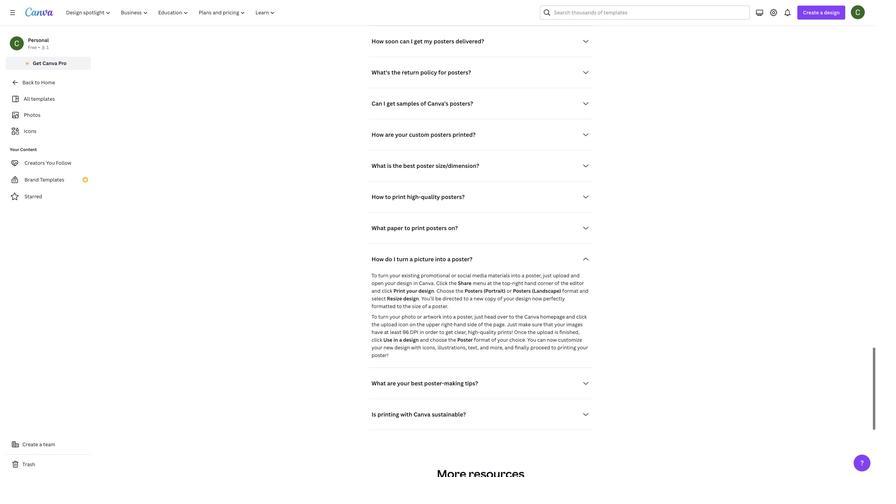 Task type: describe. For each thing, give the bounding box(es) containing it.
use
[[384, 337, 393, 343]]

team
[[43, 441, 55, 448]]

of inside format of your choice. you can now customize your new design with icons, illustrations, text, and more, and finally proceed to printing your poster!
[[492, 337, 497, 343]]

posters? inside dropdown button
[[450, 100, 473, 108]]

turn for photo
[[379, 314, 389, 320]]

just inside to turn your existing promotional or social media materials into a poster, just upload and open your design in canva. click the
[[543, 272, 552, 279]]

turn for existing
[[379, 272, 389, 279]]

you'll
[[422, 296, 434, 302]]

to inside "how to print high-quality posters?" dropdown button
[[385, 193, 391, 201]]

1 vertical spatial get
[[387, 100, 396, 108]]

menu
[[473, 280, 486, 287]]

posters? for how to print high-quality posters?
[[442, 193, 465, 201]]

Search search field
[[555, 6, 746, 19]]

design down the dpi
[[403, 337, 419, 343]]

custom
[[409, 131, 430, 139]]

to inside format of your choice. you can now customize your new design with icons, illustrations, text, and more, and finally proceed to printing your poster!
[[552, 345, 557, 351]]

how for how are your custom posters printed?
[[372, 131, 384, 139]]

what's the return policy for posters?
[[372, 69, 471, 76]]

what paper to print posters on? button
[[369, 221, 593, 235]]

brand
[[24, 176, 39, 183]]

the right on
[[417, 321, 425, 328]]

into inside to turn your existing promotional or social media materials into a poster, just upload and open your design in canva. click the
[[512, 272, 521, 279]]

design down the "canva."
[[419, 288, 434, 294]]

create a team button
[[6, 438, 91, 452]]

can inside dropdown button
[[400, 38, 410, 45]]

the down sure
[[528, 329, 536, 336]]

how for how to print high-quality posters?
[[372, 193, 384, 201]]

format for and
[[563, 288, 579, 294]]

photos
[[24, 112, 41, 118]]

canva inside 'button'
[[42, 60, 57, 66]]

what is the best poster size/dimension?
[[372, 162, 480, 170]]

design inside to turn your existing promotional or social media materials into a poster, just upload and open your design in canva. click the
[[397, 280, 413, 287]]

upload inside to turn your existing promotional or social media materials into a poster, just upload and open your design in canva. click the
[[553, 272, 570, 279]]

size
[[412, 303, 421, 310]]

or inside to turn your photo or artwork into a poster, just head over to the canva homepage and click the upload icon on the upper right-hand side of the page. just make sure that your images have at least 96 dpi in order to get clear, high-quality prints! once the upload is finished, click
[[417, 314, 422, 320]]

of inside can i get samples of canva's posters? dropdown button
[[421, 100, 426, 108]]

and inside menu at the top-right hand corner of the editor and click
[[372, 288, 381, 294]]

2 horizontal spatial i
[[411, 38, 413, 45]]

size/dimension?
[[436, 162, 480, 170]]

high- inside dropdown button
[[407, 193, 421, 201]]

existing
[[402, 272, 420, 279]]

create a design
[[804, 9, 840, 16]]

print inside dropdown button
[[393, 193, 406, 201]]

soon
[[385, 38, 399, 45]]

•
[[38, 44, 40, 50]]

the down materials
[[494, 280, 501, 287]]

in inside to turn your existing promotional or social media materials into a poster, just upload and open your design in canva. click the
[[414, 280, 418, 287]]

brand templates
[[24, 176, 64, 183]]

sure
[[532, 321, 543, 328]]

resize design
[[387, 296, 419, 302]]

back
[[22, 79, 34, 86]]

posters for on?
[[427, 224, 447, 232]]

canva's
[[428, 100, 449, 108]]

proceed
[[531, 345, 551, 351]]

illustrations,
[[438, 345, 467, 351]]

in inside to turn your photo or artwork into a poster, just head over to the canva homepage and click the upload icon on the upper right-hand side of the page. just make sure that your images have at least 96 dpi in order to get clear, high-quality prints! once the upload is finished, click
[[420, 329, 424, 336]]

1 vertical spatial upload
[[381, 321, 397, 328]]

making
[[444, 380, 464, 388]]

on
[[410, 321, 416, 328]]

high- inside to turn your photo or artwork into a poster, just head over to the canva homepage and click the upload icon on the upper right-hand side of the page. just make sure that your images have at least 96 dpi in order to get clear, high-quality prints! once the upload is finished, click
[[468, 329, 480, 336]]

use in a design and choose the poster
[[384, 337, 473, 343]]

2 vertical spatial click
[[372, 337, 383, 343]]

once
[[515, 329, 527, 336]]

creators
[[24, 160, 45, 166]]

new inside the . you'll be directed to a new copy of your design now perfectly formatted to the size of a poster.
[[474, 296, 484, 302]]

create a team
[[22, 441, 55, 448]]

resize
[[387, 296, 402, 302]]

the inside dropdown button
[[393, 162, 402, 170]]

hand inside to turn your photo or artwork into a poster, just head over to the canva homepage and click the upload icon on the upper right-hand side of the page. just make sure that your images have at least 96 dpi in order to get clear, high-quality prints! once the upload is finished, click
[[454, 321, 466, 328]]

format for of
[[474, 337, 490, 343]]

icons link
[[10, 125, 87, 138]]

on?
[[448, 224, 458, 232]]

and inside to turn your existing promotional or social media materials into a poster, just upload and open your design in canva. click the
[[571, 272, 580, 279]]

(landscape)
[[532, 288, 562, 294]]

. you'll be directed to a new copy of your design now perfectly formatted to the size of a poster.
[[372, 296, 565, 310]]

design inside dropdown button
[[825, 9, 840, 16]]

of down "(portrait)"
[[498, 296, 503, 302]]

is inside to turn your photo or artwork into a poster, just head over to the canva homepage and click the upload icon on the upper right-hand side of the page. just make sure that your images have at least 96 dpi in order to get clear, high-quality prints! once the upload is finished, click
[[555, 329, 559, 336]]

brand templates link
[[6, 173, 91, 187]]

is inside dropdown button
[[387, 162, 392, 170]]

artwork
[[424, 314, 442, 320]]

2 horizontal spatial or
[[507, 288, 512, 294]]

what for what is the best poster size/dimension?
[[372, 162, 386, 170]]

paper
[[387, 224, 403, 232]]

posters? for what's the return policy for posters?
[[448, 69, 471, 76]]

at inside to turn your photo or artwork into a poster, just head over to the canva homepage and click the upload icon on the upper right-hand side of the page. just make sure that your images have at least 96 dpi in order to get clear, high-quality prints! once the upload is finished, click
[[384, 329, 389, 336]]

creators you follow link
[[6, 156, 91, 170]]

social
[[458, 272, 472, 279]]

how do i turn a picture into a poster?
[[372, 256, 473, 263]]

to up just on the right
[[509, 314, 515, 320]]

head
[[485, 314, 497, 320]]

policy
[[421, 69, 437, 76]]

the up make
[[516, 314, 524, 320]]

with inside dropdown button
[[401, 411, 413, 419]]

2 posters from the left
[[513, 288, 531, 294]]

your up print
[[385, 280, 396, 287]]

poster, inside to turn your existing promotional or social media materials into a poster, just upload and open your design in canva. click the
[[526, 272, 542, 279]]

1 horizontal spatial get
[[414, 38, 423, 45]]

more,
[[490, 345, 504, 351]]

icon
[[399, 321, 409, 328]]

dpi
[[410, 329, 419, 336]]

to turn your photo or artwork into a poster, just head over to the canva homepage and click the upload icon on the upper right-hand side of the page. just make sure that your images have at least 96 dpi in order to get clear, high-quality prints! once the upload is finished, click
[[372, 314, 587, 343]]

to down print your design . choose the posters (portrait) or posters (landscape)
[[464, 296, 469, 302]]

your left "poster-" in the bottom of the page
[[397, 380, 410, 388]]

of inside to turn your photo or artwork into a poster, just head over to the canva homepage and click the upload icon on the upper right-hand side of the page. just make sure that your images have at least 96 dpi in order to get clear, high-quality prints! once the upload is finished, click
[[478, 321, 483, 328]]

do
[[385, 256, 393, 263]]

format and select
[[372, 288, 589, 302]]

now inside format of your choice. you can now customize your new design with icons, illustrations, text, and more, and finally proceed to printing your poster!
[[547, 337, 557, 343]]

0 horizontal spatial in
[[394, 337, 398, 343]]

media
[[473, 272, 487, 279]]

templates
[[31, 96, 55, 102]]

the up have
[[372, 321, 380, 328]]

right
[[513, 280, 524, 287]]

finally
[[515, 345, 530, 351]]

photos link
[[10, 108, 87, 122]]

the down head
[[485, 321, 492, 328]]

design inside format of your choice. you can now customize your new design with icons, illustrations, text, and more, and finally proceed to printing your poster!
[[395, 345, 410, 351]]

your content
[[10, 147, 37, 153]]

and right text,
[[480, 345, 489, 351]]

pro
[[58, 60, 67, 66]]

click inside menu at the top-right hand corner of the editor and click
[[382, 288, 393, 294]]

back to home link
[[6, 76, 91, 90]]

what are your best poster-making tips? button
[[369, 377, 593, 391]]

your up resize design
[[407, 288, 418, 294]]

templates
[[40, 176, 64, 183]]

poster
[[458, 337, 473, 343]]

sustainable?
[[432, 411, 466, 419]]

open
[[372, 280, 384, 287]]

how soon can i get my posters delivered? button
[[369, 34, 593, 48]]

now inside the . you'll be directed to a new copy of your design now perfectly formatted to the size of a poster.
[[533, 296, 542, 302]]

all
[[24, 96, 30, 102]]

you inside "link"
[[46, 160, 55, 166]]

printing inside dropdown button
[[378, 411, 399, 419]]

trash
[[22, 461, 35, 468]]

your left existing
[[390, 272, 401, 279]]

images
[[567, 321, 583, 328]]

the up 'illustrations,'
[[449, 337, 456, 343]]

creators you follow
[[24, 160, 71, 166]]

of inside menu at the top-right hand corner of the editor and click
[[555, 280, 560, 287]]

print inside dropdown button
[[412, 224, 425, 232]]

poster, inside to turn your photo or artwork into a poster, just head over to the canva homepage and click the upload icon on the upper right-hand side of the page. just make sure that your images have at least 96 dpi in order to get clear, high-quality prints! once the upload is finished, click
[[457, 314, 474, 320]]

your down homepage
[[555, 321, 566, 328]]

the inside the . you'll be directed to a new copy of your design now perfectly formatted to the size of a poster.
[[403, 303, 411, 310]]

are for how
[[385, 131, 394, 139]]

what for what paper to print posters on?
[[372, 224, 386, 232]]

upper
[[426, 321, 440, 328]]

home
[[41, 79, 55, 86]]

to inside what paper to print posters on? dropdown button
[[405, 224, 411, 232]]

how are your custom posters printed? button
[[369, 128, 593, 142]]

96
[[403, 329, 409, 336]]

can i get samples of canva's posters?
[[372, 100, 473, 108]]

back to home
[[22, 79, 55, 86]]

customize
[[559, 337, 583, 343]]

free •
[[28, 44, 40, 50]]

create for create a team
[[22, 441, 38, 448]]

1 vertical spatial i
[[384, 100, 386, 108]]

icons
[[24, 128, 37, 134]]



Task type: vqa. For each thing, say whether or not it's contained in the screenshot.
rightmost "New"
yes



Task type: locate. For each thing, give the bounding box(es) containing it.
into for poster,
[[443, 314, 452, 320]]

0 horizontal spatial hand
[[454, 321, 466, 328]]

get inside to turn your photo or artwork into a poster, just head over to the canva homepage and click the upload icon on the upper right-hand side of the page. just make sure that your images have at least 96 dpi in order to get clear, high-quality prints! once the upload is finished, click
[[446, 329, 453, 336]]

canva inside to turn your photo or artwork into a poster, just head over to the canva homepage and click the upload icon on the upper right-hand side of the page. just make sure that your images have at least 96 dpi in order to get clear, high-quality prints! once the upload is finished, click
[[525, 314, 539, 320]]

1 horizontal spatial now
[[547, 337, 557, 343]]

0 vertical spatial hand
[[525, 280, 537, 287]]

3 how from the top
[[372, 193, 384, 201]]

and up icons,
[[420, 337, 429, 343]]

text,
[[468, 345, 479, 351]]

1 vertical spatial into
[[512, 272, 521, 279]]

1 vertical spatial create
[[22, 441, 38, 448]]

best for poster-
[[411, 380, 423, 388]]

. up size
[[419, 296, 420, 302]]

to up paper
[[385, 193, 391, 201]]

now up proceed
[[547, 337, 557, 343]]

1 vertical spatial canva
[[525, 314, 539, 320]]

1 vertical spatial in
[[420, 329, 424, 336]]

and down choice.
[[505, 345, 514, 351]]

best left "poster-" in the bottom of the page
[[411, 380, 423, 388]]

0 vertical spatial can
[[400, 38, 410, 45]]

1 horizontal spatial canva
[[414, 411, 431, 419]]

upload down that
[[537, 329, 554, 336]]

2 vertical spatial posters
[[427, 224, 447, 232]]

canva up sure
[[525, 314, 539, 320]]

0 vertical spatial turn
[[397, 256, 409, 263]]

1 horizontal spatial poster,
[[526, 272, 542, 279]]

a inside to turn your existing promotional or social media materials into a poster, just upload and open your design in canva. click the
[[522, 272, 525, 279]]

design
[[825, 9, 840, 16], [397, 280, 413, 287], [419, 288, 434, 294], [403, 296, 419, 302], [516, 296, 531, 302], [403, 337, 419, 343], [395, 345, 410, 351]]

of left canva's
[[421, 100, 426, 108]]

0 vertical spatial posters?
[[448, 69, 471, 76]]

your left custom
[[395, 131, 408, 139]]

is
[[387, 162, 392, 170], [555, 329, 559, 336]]

what is the best poster size/dimension? button
[[369, 159, 593, 173]]

create inside dropdown button
[[804, 9, 820, 16]]

to
[[35, 79, 40, 86], [385, 193, 391, 201], [405, 224, 411, 232], [464, 296, 469, 302], [397, 303, 402, 310], [509, 314, 515, 320], [440, 329, 445, 336], [552, 345, 557, 351]]

turn down formatted
[[379, 314, 389, 320]]

2 horizontal spatial canva
[[525, 314, 539, 320]]

0 vertical spatial create
[[804, 9, 820, 16]]

print your design . choose the posters (portrait) or posters (landscape)
[[394, 288, 562, 294]]

1 to from the top
[[372, 272, 377, 279]]

click
[[437, 280, 448, 287]]

your up icon
[[390, 314, 401, 320]]

posters? right canva's
[[450, 100, 473, 108]]

format up text,
[[474, 337, 490, 343]]

are down poster!
[[387, 380, 396, 388]]

what paper to print posters on?
[[372, 224, 458, 232]]

the up the choose
[[449, 280, 457, 287]]

you
[[46, 160, 55, 166], [528, 337, 537, 343]]

1 horizontal spatial in
[[414, 280, 418, 287]]

what for what are your best poster-making tips?
[[372, 380, 386, 388]]

hand right right
[[525, 280, 537, 287]]

photo
[[402, 314, 416, 320]]

None search field
[[541, 6, 751, 20]]

0 horizontal spatial canva
[[42, 60, 57, 66]]

of up more, in the right bottom of the page
[[492, 337, 497, 343]]

1 horizontal spatial .
[[434, 288, 436, 294]]

1 vertical spatial high-
[[468, 329, 480, 336]]

posters down right
[[513, 288, 531, 294]]

clear,
[[455, 329, 467, 336]]

you inside format of your choice. you can now customize your new design with icons, illustrations, text, and more, and finally proceed to printing your poster!
[[528, 337, 537, 343]]

turn inside to turn your photo or artwork into a poster, just head over to the canva homepage and click the upload icon on the upper right-hand side of the page. just make sure that your images have at least 96 dpi in order to get clear, high-quality prints! once the upload is finished, click
[[379, 314, 389, 320]]

1 how from the top
[[372, 38, 384, 45]]

to for to turn your photo or artwork into a poster, just head over to the canva homepage and click the upload icon on the upper right-hand side of the page. just make sure that your images have at least 96 dpi in order to get clear, high-quality prints! once the upload is finished, click
[[372, 314, 377, 320]]

.
[[434, 288, 436, 294], [419, 296, 420, 302]]

0 horizontal spatial create
[[22, 441, 38, 448]]

canva
[[42, 60, 57, 66], [525, 314, 539, 320], [414, 411, 431, 419]]

is printing with canva sustainable? button
[[369, 408, 593, 422]]

1 horizontal spatial is
[[555, 329, 559, 336]]

1 horizontal spatial create
[[804, 9, 820, 16]]

print up paper
[[393, 193, 406, 201]]

2 how from the top
[[372, 131, 384, 139]]

get down right-
[[446, 329, 453, 336]]

1 vertical spatial to
[[372, 314, 377, 320]]

is printing with canva sustainable?
[[372, 411, 466, 419]]

make
[[519, 321, 531, 328]]

posters for printed?
[[431, 131, 452, 139]]

into for poster?
[[435, 256, 446, 263]]

design left christina overa icon
[[825, 9, 840, 16]]

3 what from the top
[[372, 380, 386, 388]]

2 vertical spatial turn
[[379, 314, 389, 320]]

0 horizontal spatial at
[[384, 329, 389, 336]]

format inside format and select
[[563, 288, 579, 294]]

1 horizontal spatial posters
[[513, 288, 531, 294]]

design inside the . you'll be directed to a new copy of your design now perfectly formatted to the size of a poster.
[[516, 296, 531, 302]]

to down formatted
[[372, 314, 377, 320]]

1 vertical spatial printing
[[378, 411, 399, 419]]

0 horizontal spatial is
[[387, 162, 392, 170]]

1 vertical spatial at
[[384, 329, 389, 336]]

how soon can i get my posters delivered?
[[372, 38, 485, 45]]

new down use
[[384, 345, 394, 351]]

0 horizontal spatial format
[[474, 337, 490, 343]]

samples
[[397, 100, 419, 108]]

posters right custom
[[431, 131, 452, 139]]

can right soon
[[400, 38, 410, 45]]

icons,
[[423, 345, 437, 351]]

what are your best poster-making tips?
[[372, 380, 478, 388]]

1 horizontal spatial can
[[538, 337, 546, 343]]

create a design button
[[798, 6, 846, 20]]

top-
[[503, 280, 513, 287]]

the down the share
[[456, 288, 464, 294]]

can
[[400, 38, 410, 45], [538, 337, 546, 343]]

0 vertical spatial into
[[435, 256, 446, 263]]

get right can
[[387, 100, 396, 108]]

perfectly
[[544, 296, 565, 302]]

to
[[372, 272, 377, 279], [372, 314, 377, 320]]

0 vertical spatial format
[[563, 288, 579, 294]]

the
[[392, 69, 401, 76], [393, 162, 402, 170], [449, 280, 457, 287], [494, 280, 501, 287], [561, 280, 569, 287], [456, 288, 464, 294], [403, 303, 411, 310], [516, 314, 524, 320], [372, 321, 380, 328], [417, 321, 425, 328], [485, 321, 492, 328], [528, 329, 536, 336], [449, 337, 456, 343]]

1 vertical spatial turn
[[379, 272, 389, 279]]

0 horizontal spatial now
[[533, 296, 542, 302]]

1 vertical spatial format
[[474, 337, 490, 343]]

get canva pro
[[33, 60, 67, 66]]

design up size
[[403, 296, 419, 302]]

0 vertical spatial posters
[[434, 38, 455, 45]]

1 vertical spatial click
[[577, 314, 587, 320]]

are for what
[[387, 380, 396, 388]]

0 vertical spatial print
[[393, 193, 406, 201]]

into inside dropdown button
[[435, 256, 446, 263]]

. inside the . you'll be directed to a new copy of your design now perfectly formatted to the size of a poster.
[[419, 296, 420, 302]]

0 horizontal spatial you
[[46, 160, 55, 166]]

picture
[[415, 256, 434, 263]]

create inside "button"
[[22, 441, 38, 448]]

can up proceed
[[538, 337, 546, 343]]

2 horizontal spatial get
[[446, 329, 453, 336]]

or right photo
[[417, 314, 422, 320]]

0 vertical spatial upload
[[553, 272, 570, 279]]

canva.
[[419, 280, 435, 287]]

promotional
[[421, 272, 450, 279]]

1 horizontal spatial or
[[452, 272, 457, 279]]

the inside dropdown button
[[392, 69, 401, 76]]

for
[[439, 69, 447, 76]]

0 vertical spatial just
[[543, 272, 552, 279]]

0 horizontal spatial print
[[393, 193, 406, 201]]

materials
[[488, 272, 510, 279]]

0 horizontal spatial i
[[384, 100, 386, 108]]

posters left on?
[[427, 224, 447, 232]]

a
[[821, 9, 824, 16], [410, 256, 413, 263], [448, 256, 451, 263], [522, 272, 525, 279], [470, 296, 473, 302], [429, 303, 431, 310], [453, 314, 456, 320], [399, 337, 402, 343], [39, 441, 42, 448]]

your up poster!
[[372, 345, 383, 351]]

homepage
[[541, 314, 565, 320]]

upload up least
[[381, 321, 397, 328]]

quality down "poster"
[[421, 193, 440, 201]]

of right size
[[422, 303, 427, 310]]

new inside format of your choice. you can now customize your new design with icons, illustrations, text, and more, and finally proceed to printing your poster!
[[384, 345, 394, 351]]

copy
[[485, 296, 497, 302]]

trash link
[[6, 458, 91, 472]]

a inside to turn your photo or artwork into a poster, just head over to the canva homepage and click the upload icon on the upper right-hand side of the page. just make sure that your images have at least 96 dpi in order to get clear, high-quality prints! once the upload is finished, click
[[453, 314, 456, 320]]

turn up open
[[379, 272, 389, 279]]

can i get samples of canva's posters? button
[[369, 97, 593, 111]]

get
[[33, 60, 41, 66]]

the left editor
[[561, 280, 569, 287]]

1 posters from the left
[[465, 288, 483, 294]]

your down customize
[[578, 345, 589, 351]]

how for how soon can i get my posters delivered?
[[372, 38, 384, 45]]

to for to turn your existing promotional or social media materials into a poster, just upload and open your design in canva. click the
[[372, 272, 377, 279]]

0 vertical spatial at
[[488, 280, 492, 287]]

2 vertical spatial get
[[446, 329, 453, 336]]

2 vertical spatial upload
[[537, 329, 554, 336]]

create for create a design
[[804, 9, 820, 16]]

format inside format of your choice. you can now customize your new design with icons, illustrations, text, and more, and finally proceed to printing your poster!
[[474, 337, 490, 343]]

my
[[424, 38, 433, 45]]

poster
[[417, 162, 435, 170]]

best
[[404, 162, 416, 170], [411, 380, 423, 388]]

the inside to turn your existing promotional or social media materials into a poster, just upload and open your design in canva. click the
[[449, 280, 457, 287]]

printing down customize
[[558, 345, 577, 351]]

1 vertical spatial best
[[411, 380, 423, 388]]

design up print
[[397, 280, 413, 287]]

0 vertical spatial are
[[385, 131, 394, 139]]

click down have
[[372, 337, 383, 343]]

0 vertical spatial what
[[372, 162, 386, 170]]

best left "poster"
[[404, 162, 416, 170]]

turn inside dropdown button
[[397, 256, 409, 263]]

to down resize design
[[397, 303, 402, 310]]

0 vertical spatial or
[[452, 272, 457, 279]]

1 vertical spatial now
[[547, 337, 557, 343]]

i left my
[[411, 38, 413, 45]]

or left social
[[452, 272, 457, 279]]

1 vertical spatial quality
[[480, 329, 497, 336]]

1 horizontal spatial you
[[528, 337, 537, 343]]

1 vertical spatial posters?
[[450, 100, 473, 108]]

christina overa image
[[852, 5, 866, 19]]

design down right
[[516, 296, 531, 302]]

2 vertical spatial canva
[[414, 411, 431, 419]]

high-
[[407, 193, 421, 201], [468, 329, 480, 336]]

choice.
[[510, 337, 527, 343]]

i right do
[[394, 256, 396, 263]]

quality inside dropdown button
[[421, 193, 440, 201]]

high- down the side
[[468, 329, 480, 336]]

canva inside dropdown button
[[414, 411, 431, 419]]

1 vertical spatial .
[[419, 296, 420, 302]]

posters? right for
[[448, 69, 471, 76]]

all templates link
[[10, 92, 87, 106]]

posters right my
[[434, 38, 455, 45]]

click up the resize
[[382, 288, 393, 294]]

best for poster
[[404, 162, 416, 170]]

posters down the menu
[[465, 288, 483, 294]]

editor
[[570, 280, 584, 287]]

can
[[372, 100, 382, 108]]

2 to from the top
[[372, 314, 377, 320]]

1 what from the top
[[372, 162, 386, 170]]

to inside to turn your existing promotional or social media materials into a poster, just upload and open your design in canva. click the
[[372, 272, 377, 279]]

just up the side
[[475, 314, 484, 320]]

formatted
[[372, 303, 396, 310]]

are left custom
[[385, 131, 394, 139]]

page.
[[494, 321, 506, 328]]

(portrait)
[[484, 288, 506, 294]]

your inside the . you'll be directed to a new copy of your design now perfectly formatted to the size of a poster.
[[504, 296, 515, 302]]

0 horizontal spatial posters
[[465, 288, 483, 294]]

turn inside to turn your existing promotional or social media materials into a poster, just upload and open your design in canva. click the
[[379, 272, 389, 279]]

0 vertical spatial get
[[414, 38, 423, 45]]

at inside menu at the top-right hand corner of the editor and click
[[488, 280, 492, 287]]

0 vertical spatial now
[[533, 296, 542, 302]]

of right corner
[[555, 280, 560, 287]]

how to print high-quality posters? button
[[369, 190, 593, 204]]

1 vertical spatial can
[[538, 337, 546, 343]]

format of your choice. you can now customize your new design with icons, illustrations, text, and more, and finally proceed to printing your poster!
[[372, 337, 589, 359]]

2 what from the top
[[372, 224, 386, 232]]

1 horizontal spatial i
[[394, 256, 396, 263]]

printing inside format of your choice. you can now customize your new design with icons, illustrations, text, and more, and finally proceed to printing your poster!
[[558, 345, 577, 351]]

1 horizontal spatial just
[[543, 272, 552, 279]]

into inside to turn your photo or artwork into a poster, just head over to the canva homepage and click the upload icon on the upper right-hand side of the page. just make sure that your images have at least 96 dpi in order to get clear, high-quality prints! once the upload is finished, click
[[443, 314, 452, 320]]

into up right-
[[443, 314, 452, 320]]

quality down page.
[[480, 329, 497, 336]]

or down top-
[[507, 288, 512, 294]]

are
[[385, 131, 394, 139], [387, 380, 396, 388]]

2 vertical spatial what
[[372, 380, 386, 388]]

1 vertical spatial print
[[412, 224, 425, 232]]

new down print your design . choose the posters (portrait) or posters (landscape)
[[474, 296, 484, 302]]

free
[[28, 44, 37, 50]]

order
[[426, 329, 439, 336]]

choose
[[430, 337, 447, 343]]

1 horizontal spatial new
[[474, 296, 484, 302]]

choose
[[437, 288, 455, 294]]

printing right is
[[378, 411, 399, 419]]

0 vertical spatial is
[[387, 162, 392, 170]]

i right can
[[384, 100, 386, 108]]

be
[[436, 296, 442, 302]]

0 vertical spatial .
[[434, 288, 436, 294]]

0 vertical spatial in
[[414, 280, 418, 287]]

quality inside to turn your photo or artwork into a poster, just head over to the canva homepage and click the upload icon on the upper right-hand side of the page. just make sure that your images have at least 96 dpi in order to get clear, high-quality prints! once the upload is finished, click
[[480, 329, 497, 336]]

click up images
[[577, 314, 587, 320]]

design down 96
[[395, 345, 410, 351]]

your down "prints!"
[[498, 337, 509, 343]]

and inside format and select
[[580, 288, 589, 294]]

in down existing
[[414, 280, 418, 287]]

0 vertical spatial best
[[404, 162, 416, 170]]

0 vertical spatial to
[[372, 272, 377, 279]]

of
[[421, 100, 426, 108], [555, 280, 560, 287], [498, 296, 503, 302], [422, 303, 427, 310], [478, 321, 483, 328], [492, 337, 497, 343]]

poster, up corner
[[526, 272, 542, 279]]

1 vertical spatial hand
[[454, 321, 466, 328]]

and inside to turn your photo or artwork into a poster, just head over to the canva homepage and click the upload icon on the upper right-hand side of the page. just make sure that your images have at least 96 dpi in order to get clear, high-quality prints! once the upload is finished, click
[[567, 314, 575, 320]]

to up open
[[372, 272, 377, 279]]

posters
[[434, 38, 455, 45], [431, 131, 452, 139], [427, 224, 447, 232]]

0 horizontal spatial can
[[400, 38, 410, 45]]

1 vertical spatial new
[[384, 345, 394, 351]]

your down top-
[[504, 296, 515, 302]]

how for how do i turn a picture into a poster?
[[372, 256, 384, 263]]

can inside format of your choice. you can now customize your new design with icons, illustrations, text, and more, and finally proceed to printing your poster!
[[538, 337, 546, 343]]

0 horizontal spatial just
[[475, 314, 484, 320]]

to right "back"
[[35, 79, 40, 86]]

1 vertical spatial with
[[401, 411, 413, 419]]

4 how from the top
[[372, 256, 384, 263]]

to right proceed
[[552, 345, 557, 351]]

and up editor
[[571, 272, 580, 279]]

get left my
[[414, 38, 423, 45]]

0 horizontal spatial .
[[419, 296, 420, 302]]

at up use
[[384, 329, 389, 336]]

1 vertical spatial you
[[528, 337, 537, 343]]

2 vertical spatial in
[[394, 337, 398, 343]]

in down least
[[394, 337, 398, 343]]

posters? up on?
[[442, 193, 465, 201]]

quality
[[421, 193, 440, 201], [480, 329, 497, 336]]

is
[[372, 411, 376, 419]]

or inside to turn your existing promotional or social media materials into a poster, just upload and open your design in canva. click the
[[452, 272, 457, 279]]

1
[[47, 44, 49, 50]]

now
[[533, 296, 542, 302], [547, 337, 557, 343]]

0 vertical spatial click
[[382, 288, 393, 294]]

to inside back to home link
[[35, 79, 40, 86]]

0 horizontal spatial high-
[[407, 193, 421, 201]]

finished,
[[560, 329, 580, 336]]

your
[[395, 131, 408, 139], [390, 272, 401, 279], [385, 280, 396, 287], [407, 288, 418, 294], [504, 296, 515, 302], [390, 314, 401, 320], [555, 321, 566, 328], [498, 337, 509, 343], [372, 345, 383, 351], [578, 345, 589, 351], [397, 380, 410, 388]]

you up proceed
[[528, 337, 537, 343]]

have
[[372, 329, 383, 336]]

0 vertical spatial canva
[[42, 60, 57, 66]]

turn
[[397, 256, 409, 263], [379, 272, 389, 279], [379, 314, 389, 320]]

2 vertical spatial posters?
[[442, 193, 465, 201]]

high- up what paper to print posters on?
[[407, 193, 421, 201]]

prints!
[[498, 329, 513, 336]]

to right paper
[[405, 224, 411, 232]]

just inside to turn your photo or artwork into a poster, just head over to the canva homepage and click the upload icon on the upper right-hand side of the page. just make sure that your images have at least 96 dpi in order to get clear, high-quality prints! once the upload is finished, click
[[475, 314, 484, 320]]

1 vertical spatial just
[[475, 314, 484, 320]]

1 horizontal spatial at
[[488, 280, 492, 287]]

and down editor
[[580, 288, 589, 294]]

click
[[382, 288, 393, 294], [577, 314, 587, 320], [372, 337, 383, 343]]

right-
[[442, 321, 454, 328]]

in right the dpi
[[420, 329, 424, 336]]

1 horizontal spatial printing
[[558, 345, 577, 351]]

over
[[498, 314, 508, 320]]

0 vertical spatial printing
[[558, 345, 577, 351]]

1 vertical spatial or
[[507, 288, 512, 294]]

and up images
[[567, 314, 575, 320]]

0 vertical spatial with
[[411, 345, 422, 351]]

to up choose
[[440, 329, 445, 336]]

how do i turn a picture into a poster? button
[[369, 252, 593, 266]]

with
[[411, 345, 422, 351], [401, 411, 413, 419]]

with inside format of your choice. you can now customize your new design with icons, illustrations, text, and more, and finally proceed to printing your poster!
[[411, 345, 422, 351]]

1 vertical spatial posters
[[431, 131, 452, 139]]

into right picture
[[435, 256, 446, 263]]

with left icons,
[[411, 345, 422, 351]]

how are your custom posters printed?
[[372, 131, 476, 139]]

0 horizontal spatial get
[[387, 100, 396, 108]]

to inside to turn your photo or artwork into a poster, just head over to the canva homepage and click the upload icon on the upper right-hand side of the page. just make sure that your images have at least 96 dpi in order to get clear, high-quality prints! once the upload is finished, click
[[372, 314, 377, 320]]

now down (landscape)
[[533, 296, 542, 302]]

top level navigation element
[[62, 6, 281, 20]]

hand inside menu at the top-right hand corner of the editor and click
[[525, 280, 537, 287]]

how inside dropdown button
[[372, 193, 384, 201]]

1 horizontal spatial hand
[[525, 280, 537, 287]]

into
[[435, 256, 446, 263], [512, 272, 521, 279], [443, 314, 452, 320]]

a inside "button"
[[39, 441, 42, 448]]

1 horizontal spatial print
[[412, 224, 425, 232]]



